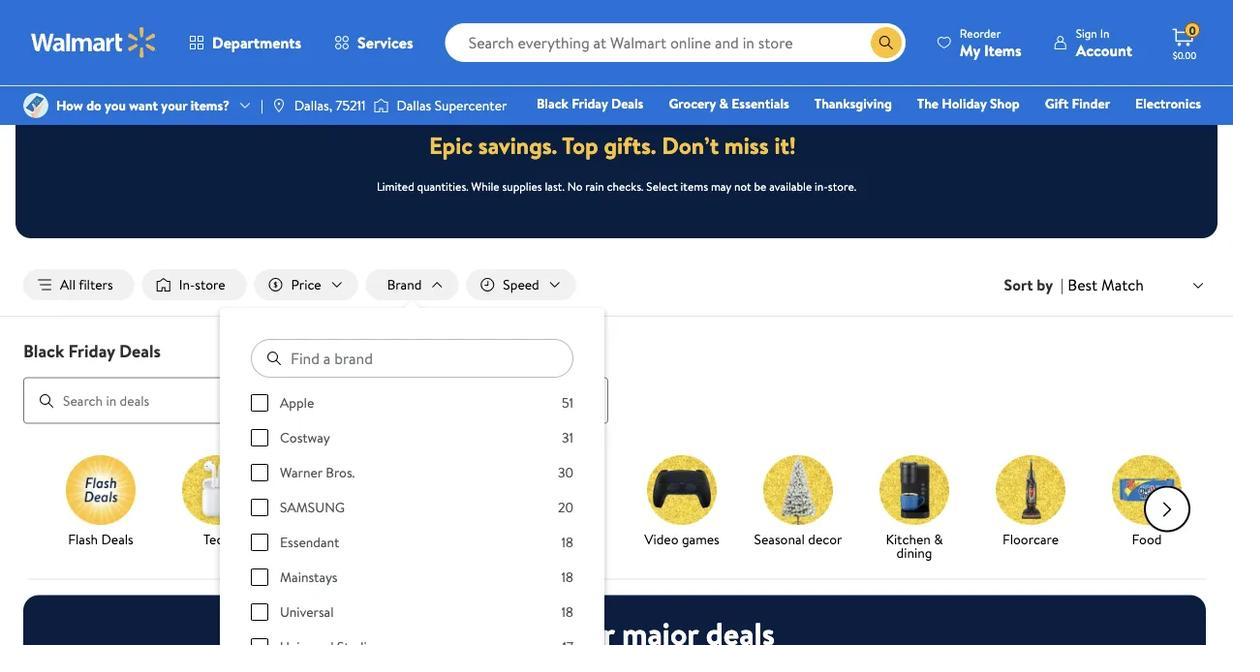 Task type: vqa. For each thing, say whether or not it's contained in the screenshot.
|
yes



Task type: describe. For each thing, give the bounding box(es) containing it.
one debit
[[1053, 121, 1119, 140]]

kitchen & dining link
[[865, 455, 965, 564]]

75211
[[336, 96, 366, 115]]

0 horizontal spatial |
[[261, 96, 263, 115]]

rain
[[586, 178, 605, 194]]

gift finder link
[[1037, 93, 1120, 114]]

floorcare
[[1003, 530, 1059, 549]]

do
[[86, 96, 101, 115]]

registry
[[979, 121, 1028, 140]]

in-
[[815, 178, 829, 194]]

group containing apple
[[251, 394, 574, 646]]

store.
[[829, 178, 857, 194]]

18 for mainstays
[[562, 568, 574, 587]]

toys link
[[283, 455, 384, 550]]

in-store
[[179, 275, 225, 294]]

account
[[1077, 39, 1133, 61]]

walmart black friday deals for days image
[[439, 57, 795, 106]]

supercenter
[[435, 96, 507, 115]]

not
[[735, 178, 752, 194]]

18 for universal
[[562, 603, 574, 622]]

| inside sort and filter section element
[[1061, 274, 1065, 296]]

grocery
[[669, 94, 716, 113]]

0
[[1190, 22, 1197, 38]]

kitchen
[[886, 530, 931, 549]]

best
[[1068, 274, 1098, 295]]

31
[[562, 429, 574, 447]]

sort and filter section element
[[0, 254, 1234, 316]]

seasonal decor link
[[748, 455, 849, 550]]

best match button
[[1065, 272, 1211, 298]]

& for essentials
[[720, 94, 729, 113]]

home
[[848, 121, 883, 140]]

all filters
[[60, 275, 113, 294]]

next slide for chipmodulewithimages list image
[[1145, 486, 1191, 533]]

18 for essendant
[[562, 533, 574, 552]]

may
[[711, 178, 732, 194]]

Search search field
[[446, 23, 906, 62]]

store
[[195, 275, 225, 294]]

services button
[[318, 19, 430, 66]]

black friday deals link
[[528, 93, 653, 114]]

limited
[[377, 178, 415, 194]]

costway
[[280, 429, 330, 447]]

one debit link
[[1045, 120, 1128, 141]]

essentials
[[732, 94, 790, 113]]

20
[[558, 498, 574, 517]]

grocery & essentials
[[669, 94, 790, 113]]

sort by |
[[1005, 274, 1065, 296]]

friday inside search box
[[68, 339, 115, 363]]

limited quantities. while supplies last. no rain checks. select items may not be available in-store.
[[377, 178, 857, 194]]

shop food image
[[1113, 455, 1183, 525]]

Black Friday Deals search field
[[0, 339, 1234, 424]]

walmart image
[[31, 27, 157, 58]]

grocery & essentials link
[[660, 93, 799, 114]]

debit
[[1086, 121, 1119, 140]]

miss
[[725, 129, 769, 162]]

in-
[[179, 275, 195, 294]]

search icon image
[[879, 35, 894, 50]]

kitchen & dining
[[886, 530, 944, 562]]

shop floorcare image
[[996, 455, 1066, 525]]

no
[[568, 178, 583, 194]]

shop for holiday
[[991, 94, 1020, 113]]

0 vertical spatial fashion
[[909, 121, 954, 140]]

dallas, 75211
[[295, 96, 366, 115]]

dallas supercenter
[[397, 96, 507, 115]]

shop for toy
[[793, 121, 823, 140]]

items?
[[191, 96, 230, 115]]

reorder my items
[[960, 25, 1022, 61]]

dallas
[[397, 96, 432, 115]]

0 vertical spatial fashion link
[[900, 120, 962, 141]]

black inside search box
[[23, 339, 64, 363]]

supplies
[[503, 178, 542, 194]]

the holiday shop
[[918, 94, 1020, 113]]

all filters button
[[23, 269, 134, 301]]

thanksgiving
[[815, 94, 893, 113]]

shop seasonal image
[[764, 455, 834, 525]]

items
[[985, 39, 1022, 61]]

samsung
[[280, 498, 345, 517]]

seasonal
[[755, 530, 805, 549]]

flash deals link
[[50, 455, 151, 550]]

gifts.
[[604, 129, 657, 162]]

sign
[[1077, 25, 1098, 41]]

electronics link
[[1127, 93, 1211, 114]]

want
[[129, 96, 158, 115]]

toys
[[321, 530, 346, 549]]

how
[[56, 96, 83, 115]]

walmart+
[[1144, 121, 1202, 140]]



Task type: locate. For each thing, give the bounding box(es) containing it.
deals
[[612, 94, 644, 113], [119, 339, 161, 363], [101, 530, 134, 549]]

 image left the dallas,
[[271, 98, 287, 113]]

0 horizontal spatial black friday deals
[[23, 339, 161, 363]]

0 vertical spatial 18
[[562, 533, 574, 552]]

2 18 from the top
[[562, 568, 574, 587]]

electronics
[[1136, 94, 1202, 113]]

shop kitchen & dining image
[[880, 455, 950, 525]]

essendant
[[280, 533, 340, 552]]

& right dining
[[935, 530, 944, 549]]

the holiday shop link
[[909, 93, 1029, 114]]

1 horizontal spatial black friday deals
[[537, 94, 644, 113]]

0 horizontal spatial black
[[23, 339, 64, 363]]

friday up top
[[572, 94, 608, 113]]

shop toys image
[[299, 455, 368, 525]]

1 horizontal spatial fashion
[[909, 121, 954, 140]]

mainstays
[[280, 568, 338, 587]]

18
[[562, 533, 574, 552], [562, 568, 574, 587], [562, 603, 574, 622]]

& inside "link"
[[720, 94, 729, 113]]

0 vertical spatial black
[[537, 94, 569, 113]]

fashion down the
[[909, 121, 954, 140]]

1 vertical spatial deals
[[119, 339, 161, 363]]

gift
[[1046, 94, 1069, 113]]

0 horizontal spatial &
[[720, 94, 729, 113]]

fashion link
[[900, 120, 962, 141], [516, 455, 616, 550]]

toy
[[770, 121, 789, 140]]

0 vertical spatial shop
[[991, 94, 1020, 113]]

fashion
[[909, 121, 954, 140], [544, 530, 588, 549]]

one
[[1053, 121, 1082, 140]]

departments
[[212, 32, 302, 53]]

speed button
[[467, 269, 576, 301]]

friday
[[572, 94, 608, 113], [68, 339, 115, 363]]

deals up gifts.
[[612, 94, 644, 113]]

2 vertical spatial 18
[[562, 603, 574, 622]]

be
[[755, 178, 767, 194]]

holiday
[[942, 94, 987, 113]]

$0.00
[[1174, 48, 1197, 62]]

brand button
[[366, 269, 459, 301]]

video
[[645, 530, 679, 549]]

0 horizontal spatial friday
[[68, 339, 115, 363]]

1 vertical spatial friday
[[68, 339, 115, 363]]

black friday deals up top
[[537, 94, 644, 113]]

black friday deals inside search box
[[23, 339, 161, 363]]

&
[[720, 94, 729, 113], [935, 530, 944, 549]]

walmart+ link
[[1135, 120, 1211, 141]]

0 vertical spatial &
[[720, 94, 729, 113]]

0 horizontal spatial fashion link
[[516, 455, 616, 550]]

all
[[60, 275, 76, 294]]

Walmart Site-Wide search field
[[446, 23, 906, 62]]

registry link
[[970, 120, 1037, 141]]

tech link
[[167, 455, 268, 550]]

None checkbox
[[251, 464, 269, 482], [251, 499, 269, 517], [251, 534, 269, 552], [251, 604, 269, 621], [251, 639, 269, 646], [251, 464, 269, 482], [251, 499, 269, 517], [251, 534, 269, 552], [251, 604, 269, 621], [251, 639, 269, 646]]

select
[[647, 178, 678, 194]]

 image for dallas, 75211
[[271, 98, 287, 113]]

dining
[[897, 543, 933, 562]]

 image for how do you want your items?
[[23, 93, 48, 118]]

0 vertical spatial friday
[[572, 94, 608, 113]]

seasonal decor
[[755, 530, 843, 549]]

speed
[[503, 275, 540, 294]]

floorcare link
[[981, 455, 1082, 550]]

flash deals image
[[66, 455, 136, 525]]

services
[[358, 32, 414, 53]]

black
[[537, 94, 569, 113], [23, 339, 64, 363]]

1 vertical spatial fashion link
[[516, 455, 616, 550]]

universal
[[280, 603, 334, 622]]

price
[[291, 275, 321, 294]]

bros.
[[326, 463, 355, 482]]

deals right flash
[[101, 530, 134, 549]]

while
[[472, 178, 500, 194]]

best match
[[1068, 274, 1145, 295]]

electronics toy shop
[[770, 94, 1202, 140]]

1 horizontal spatial friday
[[572, 94, 608, 113]]

1 horizontal spatial shop
[[991, 94, 1020, 113]]

& for dining
[[935, 530, 944, 549]]

30
[[558, 463, 574, 482]]

friday down "filters"
[[68, 339, 115, 363]]

None checkbox
[[251, 395, 269, 412], [251, 429, 269, 447], [251, 569, 269, 587], [251, 395, 269, 412], [251, 429, 269, 447], [251, 569, 269, 587]]

1 vertical spatial shop
[[793, 121, 823, 140]]

deals inside search box
[[119, 339, 161, 363]]

 image
[[23, 93, 48, 118], [271, 98, 287, 113]]

deals down in-store button on the left
[[119, 339, 161, 363]]

tech
[[204, 530, 231, 549]]

| left the dallas,
[[261, 96, 263, 115]]

& right grocery
[[720, 94, 729, 113]]

how do you want your items?
[[56, 96, 230, 115]]

quantities.
[[417, 178, 469, 194]]

 image left how
[[23, 93, 48, 118]]

my
[[960, 39, 981, 61]]

filters
[[79, 275, 113, 294]]

epic
[[429, 129, 473, 162]]

1 horizontal spatial black
[[537, 94, 569, 113]]

games
[[682, 530, 720, 549]]

| right by
[[1061, 274, 1065, 296]]

0 vertical spatial black friday deals
[[537, 94, 644, 113]]

sign in account
[[1077, 25, 1133, 61]]

1 vertical spatial |
[[1061, 274, 1065, 296]]

1 vertical spatial &
[[935, 530, 944, 549]]

1 horizontal spatial  image
[[271, 98, 287, 113]]

1 vertical spatial fashion
[[544, 530, 588, 549]]

2 vertical spatial deals
[[101, 530, 134, 549]]

shop video games image
[[647, 455, 717, 525]]

0 horizontal spatial  image
[[23, 93, 48, 118]]

top
[[563, 129, 599, 162]]

shop fashion image
[[531, 455, 601, 525]]

black up search image
[[23, 339, 64, 363]]

black friday deals down "filters"
[[23, 339, 161, 363]]

your
[[161, 96, 187, 115]]

1 horizontal spatial &
[[935, 530, 944, 549]]

epic savings. top gifts. don't miss it!
[[429, 129, 797, 162]]

1 horizontal spatial |
[[1061, 274, 1065, 296]]

black up top
[[537, 94, 569, 113]]

fashion link down 31
[[516, 455, 616, 550]]

0 vertical spatial |
[[261, 96, 263, 115]]

1 vertical spatial black friday deals
[[23, 339, 161, 363]]

toy shop link
[[761, 120, 831, 141]]

Search in deals search field
[[23, 378, 609, 424]]

Find a brand search field
[[251, 339, 574, 378]]

group
[[251, 394, 574, 646]]

 image
[[374, 96, 389, 115]]

home link
[[839, 120, 892, 141]]

search image
[[39, 393, 54, 409]]

in
[[1101, 25, 1110, 41]]

dallas,
[[295, 96, 333, 115]]

flash
[[68, 530, 98, 549]]

shop tech image
[[182, 455, 252, 525]]

3 18 from the top
[[562, 603, 574, 622]]

in-store button
[[142, 269, 247, 301]]

price button
[[255, 269, 358, 301]]

match
[[1102, 274, 1145, 295]]

0 horizontal spatial fashion
[[544, 530, 588, 549]]

1 vertical spatial black
[[23, 339, 64, 363]]

1 18 from the top
[[562, 533, 574, 552]]

fashion down 20 on the bottom of the page
[[544, 530, 588, 549]]

decor
[[809, 530, 843, 549]]

& inside kitchen & dining
[[935, 530, 944, 549]]

by
[[1037, 274, 1054, 296]]

1 vertical spatial 18
[[562, 568, 574, 587]]

gift finder
[[1046, 94, 1111, 113]]

1 horizontal spatial fashion link
[[900, 120, 962, 141]]

0 horizontal spatial shop
[[793, 121, 823, 140]]

apple
[[280, 394, 314, 413]]

available
[[770, 178, 812, 194]]

video games
[[645, 530, 720, 549]]

0 vertical spatial deals
[[612, 94, 644, 113]]

shop up registry link
[[991, 94, 1020, 113]]

shop inside electronics toy shop
[[793, 121, 823, 140]]

fashion link down the
[[900, 120, 962, 141]]

shop right the toy
[[793, 121, 823, 140]]

warner
[[280, 463, 323, 482]]

it!
[[775, 129, 797, 162]]



